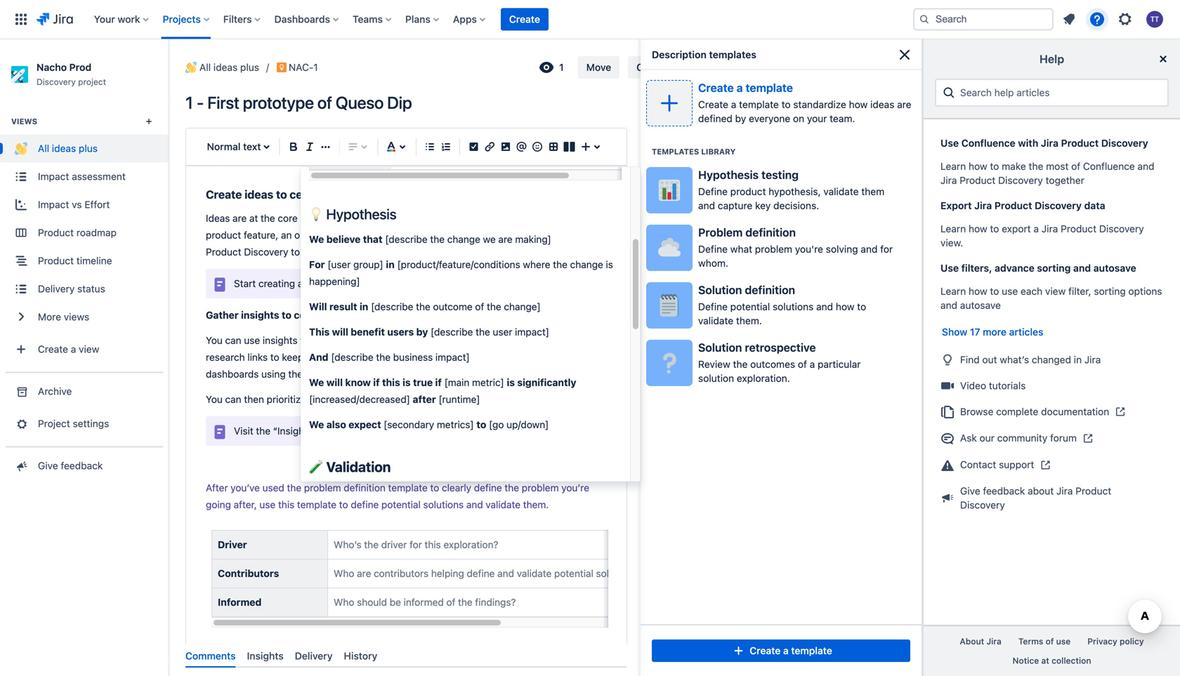 Task type: describe. For each thing, give the bounding box(es) containing it.
search image
[[919, 14, 930, 25]]

ideas up feature, on the left top of page
[[245, 188, 273, 201]]

0 vertical spatial sorting
[[1037, 262, 1071, 274]]

validate inside solution definition define potential solutions and how to validate them.
[[698, 315, 733, 327]]

define for hypothesis testing
[[698, 186, 728, 197]]

we for we believe that [describe the change we are making]
[[309, 234, 324, 245]]

outcome
[[433, 301, 472, 313]]

give for give feedback about jira product discovery
[[960, 485, 980, 497]]

user up specific
[[493, 326, 512, 338]]

product inside learn how to make the most of confluence and jira product discovery together
[[960, 175, 996, 186]]

[describe up extension,
[[331, 351, 373, 363]]

your profile and settings image
[[1146, 11, 1163, 28]]

to up and
[[300, 335, 309, 346]]

with for started
[[827, 480, 845, 490]]

project settings image
[[14, 417, 28, 431]]

define for problem definition
[[698, 243, 728, 255]]

apps button
[[449, 8, 491, 31]]

about jira
[[960, 637, 1001, 647]]

1 if from the left
[[373, 377, 380, 388]]

[describe down outcome
[[431, 326, 473, 338]]

0 vertical spatial none
[[760, 279, 784, 290]]

advance
[[995, 262, 1034, 274]]

idea."
[[496, 278, 521, 289]]

ideas down "know"
[[331, 394, 355, 405]]

video
[[960, 380, 986, 392]]

0 vertical spatial users
[[810, 231, 833, 240]]

bullet list ⌘⇧8 image
[[422, 138, 438, 155]]

and inside after you've used the problem definition template to clearly define the problem you're going after, use this template to define potential solutions and validate them.
[[466, 499, 483, 511]]

to up core
[[276, 188, 287, 201]]

to inside learn how to export a jira product discovery view.
[[990, 223, 999, 235]]

formula
[[716, 130, 746, 140]]

sales
[[350, 352, 373, 363]]

specific
[[476, 352, 511, 363]]

a inside dropdown button
[[71, 343, 76, 355]]

give feedback
[[38, 460, 103, 472]]

problem for problem definition
[[223, 653, 275, 670]]

jira inside button
[[986, 637, 1001, 647]]

your inside ideas are at the core of jira product discovery. an idea can represent a user problem, a product feature, an opportunity, or a solution. collect all your product's ideas in jira product discovery to keep them centralized in one place.
[[458, 229, 478, 241]]

success image
[[369, 457, 386, 474]]

ideas up this will benefit users by [describe the user impact]
[[440, 309, 466, 321]]

:bar_chart: image
[[658, 179, 681, 202]]

to up prioritize
[[270, 352, 279, 363]]

in right result at the top
[[360, 301, 368, 313]]

product's
[[481, 229, 523, 241]]

problem definition
[[220, 653, 336, 670]]

for inside problem definition define what problem you're solving and for whom.
[[880, 243, 893, 255]]

slack
[[475, 368, 500, 380]]

product right rated
[[861, 252, 894, 261]]

ask our community forum
[[960, 432, 1077, 444]]

will for we
[[326, 377, 343, 388]]

confluence inside learn how to make the most of confluence and jira product discovery together
[[1083, 160, 1135, 172]]

discovery inside learn how to make the most of confluence and jira product discovery together
[[998, 175, 1043, 186]]

teams inside dropdown button
[[353, 13, 383, 25]]

clearly
[[442, 482, 471, 494]]

this down for [user group] in
[[343, 278, 359, 289]]

ideas inside create a template create a template to standardize how ideas are defined by everyone on your team.
[[870, 99, 894, 110]]

group containing all ideas plus
[[0, 99, 169, 372]]

video tutorials
[[960, 380, 1026, 392]]

how for use filters, advance sorting and autosave
[[969, 286, 987, 297]]

core
[[278, 212, 298, 224]]

or right slack link
[[502, 368, 511, 380]]

create a view button
[[0, 335, 169, 363]]

group containing create a template
[[641, 70, 922, 624]]

[user
[[327, 259, 351, 270]]

centralized
[[352, 246, 402, 258]]

the right clearly at the left of the page
[[505, 482, 519, 494]]

documentation
[[1041, 406, 1109, 417]]

templates
[[709, 49, 756, 60]]

and inside learn how to make the most of confluence and jira product discovery together
[[1138, 160, 1154, 172]]

a inside learn how to export a jira product discovery view.
[[1034, 223, 1039, 235]]

project settings
[[38, 418, 109, 429]]

text
[[243, 141, 261, 152]]

true
[[413, 377, 433, 388]]

the inside ideas are at the core of jira product discovery. an idea can represent a user problem, a product feature, an opportunity, or a solution. collect all your product's ideas in jira product discovery to keep them centralized in one place.
[[261, 212, 275, 224]]

the left driver
[[364, 539, 379, 551]]

validate inside after you've used the problem definition template to clearly define the problem you're going after, use this template to define potential solutions and validate them.
[[486, 499, 520, 511]]

product roadmap
[[38, 227, 117, 238]]

start
[[348, 425, 369, 437]]

what
[[730, 243, 752, 255]]

:notepad_spiral: image
[[658, 294, 681, 317]]

insights inside you can use insights to capture user needs: snippets from customer interviews or user research links to keep tickets or sales opportunities, links to specific product analytics dashboards using the chrome extension, or messages from
[[263, 335, 297, 346]]

discovery inside ideas are at the core of jira product discovery. an idea can represent a user problem, a product feature, an opportunity, or a solution. collect all your product's ideas in jira product discovery to keep them centralized in one place.
[[244, 246, 288, 258]]

then
[[244, 394, 264, 405]]

0 vertical spatial insights
[[241, 309, 279, 321]]

driver
[[381, 539, 407, 551]]

solution for solution retrospective
[[698, 341, 742, 354]]

informed
[[218, 597, 262, 608]]

all ideas plus inside group
[[38, 143, 98, 154]]

2 vertical spatial by
[[416, 326, 428, 338]]

1 vertical spatial from
[[452, 368, 473, 380]]

pinned fields
[[678, 175, 739, 187]]

of inside solution retrospective review the outcomes of a particular solution exploration.
[[798, 359, 807, 370]]

first
[[207, 93, 239, 112]]

link image
[[481, 138, 498, 155]]

this up the helping
[[425, 539, 441, 551]]

this up you can then prioritize your ideas using the collected insights and their impact.
[[382, 377, 400, 388]]

video tutorials link
[[935, 372, 1169, 399]]

the down needs:
[[376, 351, 391, 363]]

user up "sales"
[[349, 335, 368, 346]]

privacy policy
[[1087, 637, 1144, 647]]

discovery inside 'give feedback about jira product discovery'
[[960, 499, 1005, 511]]

settings image
[[1117, 11, 1134, 28]]

problem,
[[549, 212, 589, 224]]

export
[[941, 200, 972, 211]]

messages
[[404, 368, 449, 380]]

hypothesis testing define product hypothesis, validate them and capture key decisions.
[[698, 168, 884, 211]]

sorting inside "learn how to use each view filter, sorting options and autosave"
[[1094, 286, 1126, 297]]

business
[[393, 351, 433, 363]]

collect
[[294, 309, 326, 321]]

them. inside solution definition define potential solutions and how to validate them.
[[736, 315, 762, 327]]

1 horizontal spatial 1
[[314, 61, 318, 73]]

we for we also expect [secondary metrics] to [go up/down]
[[309, 419, 324, 430]]

how inside create a template create a template to standardize how ideas are defined by everyone on your team.
[[849, 99, 868, 110]]

the left findings?
[[458, 597, 472, 608]]

0 vertical spatial autosave
[[1093, 262, 1136, 274]]

after you've used the problem definition template to clearly define the problem you're going after, use this template to define potential solutions and validate them.
[[206, 482, 592, 511]]

product up an on the left of the page
[[387, 188, 430, 201]]

this left tool
[[787, 210, 802, 219]]

articles
[[1009, 326, 1043, 338]]

notice at collection
[[1012, 656, 1091, 666]]

create for create a view
[[38, 343, 68, 355]]

problem definition define what problem you're solving and for whom.
[[698, 226, 893, 269]]

defined
[[698, 113, 732, 124]]

change inside the [product/feature/conditions where the change is happening]
[[570, 259, 603, 270]]

delivery status
[[38, 283, 105, 295]]

can for you can use insights to capture user needs: snippets from customer interviews or user research links to keep tickets or sales opportunities, links to specific product analytics dashboards using the chrome extension, or messages from
[[225, 335, 241, 346]]

more
[[983, 326, 1006, 338]]

use inside 'link'
[[1056, 637, 1071, 647]]

1 horizontal spatial problem
[[522, 482, 559, 494]]

fields for available fields
[[723, 621, 749, 632]]

learn for learn how to make the most of confluence and jira product discovery together
[[941, 160, 966, 172]]

use inside you can use insights to capture user needs: snippets from customer interviews or user research links to keep tickets or sales opportunities, links to specific product analytics dashboards using the chrome extension, or messages from
[[244, 335, 260, 346]]

this will benefit users by [describe the user impact]
[[309, 326, 549, 338]]

:heart: image
[[761, 230, 772, 241]]

your up 💡 hypothesis
[[360, 188, 385, 201]]

or down and [describe the business impact]
[[392, 368, 401, 380]]

in down [user
[[333, 278, 340, 289]]

about
[[1028, 485, 1054, 497]]

0 vertical spatial all
[[199, 61, 211, 73]]

emoji image
[[529, 138, 546, 155]]

idea inside ideas are at the core of jira product discovery. an idea can represent a user problem, a product feature, an opportunity, or a solution. collect all your product's ideas in jira product discovery to keep them centralized in one place.
[[433, 212, 451, 224]]

0 horizontal spatial all ideas plus link
[[0, 134, 169, 163]]

who's
[[334, 539, 361, 551]]

table image
[[545, 138, 562, 155]]

create a view
[[38, 343, 99, 355]]

definition inside after you've used the problem definition template to clearly define the problem you're going after, use this template to define potential solutions and validate them.
[[344, 482, 385, 494]]

after
[[206, 482, 228, 494]]

2 vertical spatial none
[[759, 378, 783, 390]]

[runtime]
[[439, 394, 480, 405]]

a inside button
[[783, 645, 789, 657]]

each
[[1021, 286, 1042, 297]]

1 vertical spatial archive button
[[0, 378, 169, 406]]

in left one
[[405, 246, 412, 258]]

the up place.
[[430, 234, 445, 245]]

views
[[64, 311, 89, 323]]

1 horizontal spatial plus
[[240, 61, 259, 73]]

your work button
[[90, 8, 154, 31]]

learn how to export a jira product discovery view.
[[941, 223, 1144, 249]]

normal
[[207, 141, 240, 152]]

fields inside some formula fields require extra data to be calculated.
[[749, 130, 770, 140]]

data for export jira product discovery data
[[1084, 200, 1105, 211]]

problem for definition
[[755, 243, 792, 255]]

jira inside learn how to export a jira product discovery view.
[[1042, 223, 1058, 235]]

view inside "learn how to use each view filter, sorting options and autosave"
[[1045, 286, 1066, 297]]

🧪
[[309, 459, 323, 475]]

solutions inside solution definition define potential solutions and how to validate them.
[[773, 301, 814, 313]]

the down "clicking"
[[416, 301, 430, 313]]

give for give feedback
[[38, 460, 58, 472]]

the down idea."
[[487, 301, 501, 313]]

add image, video, or file image
[[497, 138, 514, 155]]

info image
[[330, 457, 347, 474]]

to inside create a template create a template to standardize how ideas are defined by everyone on your team.
[[782, 99, 791, 110]]

2 vertical spatial insights
[[445, 394, 480, 405]]

notifications image
[[1061, 11, 1077, 28]]

initiatives
[[432, 188, 485, 201]]

define for solution definition
[[698, 301, 728, 313]]

create up defined
[[698, 99, 728, 110]]

0 horizontal spatial is
[[402, 377, 411, 388]]

feedback for give feedback
[[61, 460, 103, 472]]

most
[[1046, 160, 1069, 172]]

to inside "learn how to use each view filter, sorting options and autosave"
[[990, 286, 999, 297]]

solution.
[[371, 229, 409, 241]]

in down centralized
[[386, 259, 395, 270]]

to left clearly at the left of the page
[[430, 482, 439, 494]]

status
[[77, 283, 105, 295]]

them. inside after you've used the problem definition template to clearly define the problem you're going after, use this template to define potential solutions and validate them.
[[523, 499, 549, 511]]

product inside 'give feedback about jira product discovery'
[[1076, 485, 1111, 497]]

keep inside you can use insights to capture user needs: snippets from customer interviews or user research links to keep tickets or sales opportunities, links to specific product analytics dashboards using the chrome extension, or messages from
[[282, 352, 304, 363]]

options
[[1128, 286, 1162, 297]]

project inside main content area, start typing to enter text. text field
[[362, 278, 394, 289]]

1 horizontal spatial all ideas plus
[[199, 61, 259, 73]]

potential inside after you've used the problem definition template to clearly define the problem you're going after, use this template to define potential solutions and validate them.
[[381, 499, 421, 511]]

a up defined
[[731, 99, 736, 110]]

pinned fields element
[[669, 165, 894, 198]]

available fields
[[678, 621, 749, 632]]

tool
[[804, 210, 820, 219]]

1 vertical spatial define
[[351, 499, 379, 511]]

after
[[413, 394, 436, 405]]

impact vs effort
[[38, 199, 110, 210]]

discovery inside learn how to export a jira product discovery view.
[[1099, 223, 1144, 235]]

to left collect
[[282, 309, 291, 321]]

out
[[982, 354, 997, 365]]

use inside "learn how to use each view filter, sorting options and autosave"
[[1002, 286, 1018, 297]]

create for create a template create a template to standardize how ideas are defined by everyone on your team.
[[698, 81, 734, 95]]

1 vertical spatial impact]
[[435, 351, 470, 363]]

or inside ideas are at the core of jira product discovery. an idea can represent a user problem, a product feature, an opportunity, or a solution. collect all your product's ideas in jira product discovery to keep them centralized in one place.
[[351, 229, 360, 241]]

2 vertical spatial define
[[467, 568, 495, 579]]

collect
[[412, 229, 443, 241]]

mention image
[[513, 138, 530, 155]]

2 vertical spatial potential
[[554, 568, 593, 579]]

apps
[[453, 13, 477, 25]]

feature,
[[244, 229, 278, 241]]

to inside learn how to make the most of confluence and jira product discovery together
[[990, 160, 999, 172]]

to down '🧪 validation'
[[339, 499, 348, 511]]

use for use confluence with jira product discovery
[[941, 137, 959, 149]]

teams inside main content area, start typing to enter text. text field
[[514, 368, 543, 380]]

you for you can then prioritize your ideas using the collected insights and their impact.
[[206, 394, 223, 405]]

the right visit
[[256, 425, 270, 437]]

to right tab
[[337, 425, 346, 437]]

1 horizontal spatial at
[[1041, 656, 1049, 666]]

in down problem,
[[553, 229, 560, 241]]

of inside ideas are at the core of jira product discovery. an idea can represent a user problem, a product feature, an opportunity, or a solution. collect all your product's ideas in jira product discovery to keep them centralized in one place.
[[300, 212, 309, 224]]

and inside "learn how to use each view filter, sorting options and autosave"
[[941, 300, 957, 311]]

help image
[[1089, 11, 1106, 28]]

all inside ideas are at the core of jira product discovery. an idea can represent a user problem, a product feature, an opportunity, or a solution. collect all your product's ideas in jira product discovery to keep them centralized in one place.
[[446, 229, 456, 241]]

ideas up first
[[213, 61, 238, 73]]

the left "collected" in the left bottom of the page
[[384, 394, 399, 405]]

the inside the [product/feature/conditions where the change is happening]
[[553, 259, 567, 270]]

you for you can use insights to capture user needs: snippets from customer interviews or user research links to keep tickets or sales opportunities, links to specific product analytics dashboards using the chrome extension, or messages from
[[206, 335, 223, 346]]

1 vertical spatial hypothesis
[[326, 206, 397, 222]]

become
[[778, 252, 811, 261]]

validate inside hypothesis testing define product hypothesis, validate them and capture key decisions.
[[823, 186, 859, 197]]

autosave inside "learn how to use each view filter, sorting options and autosave"
[[960, 300, 1001, 311]]

ask
[[960, 432, 977, 444]]

tab list containing comments
[[180, 645, 633, 668]]

are inside create a template create a template to standardize how ideas are defined by everyone on your team.
[[897, 99, 911, 110]]

of inside 'link'
[[1046, 637, 1054, 647]]

bold ⌘b image
[[285, 138, 302, 155]]

create a template button
[[652, 640, 910, 662]]

by inside create a template create a template to standardize how ideas are defined by everyone on your team.
[[735, 113, 746, 124]]

insights
[[247, 650, 284, 662]]

a left top
[[814, 252, 818, 261]]

panel note image for start
[[211, 277, 228, 293]]

to inside ideas are at the core of jira product discovery. an idea can represent a user problem, a product feature, an opportunity, or a solution. collect all your product's ideas in jira product discovery to keep them centralized in one place.
[[291, 246, 300, 258]]

plus inside group
[[79, 143, 98, 154]]

0 vertical spatial archive
[[743, 61, 778, 73]]

1 vertical spatial users
[[387, 326, 414, 338]]

ask our community forum link
[[935, 425, 1169, 452]]

making]
[[515, 234, 551, 245]]

primary element
[[8, 0, 902, 39]]

[main
[[444, 377, 469, 388]]

snippets
[[404, 335, 442, 346]]

privacy
[[1087, 637, 1117, 647]]

or up analytics on the bottom of the page
[[561, 335, 570, 346]]

jira inside 'give feedback about jira product discovery'
[[1056, 485, 1073, 497]]

of left the queso
[[317, 93, 332, 112]]

change]
[[504, 301, 541, 313]]

them inside ideas are at the core of jira product discovery. an idea can represent a user problem, a product feature, an opportunity, or a solution. collect all your product's ideas in jira product discovery to keep them centralized in one place.
[[327, 246, 350, 258]]

note image
[[350, 457, 367, 474]]

nac-
[[289, 61, 314, 73]]

filters button
[[219, 8, 266, 31]]

create for create
[[509, 13, 540, 25]]

the up specific
[[476, 326, 490, 338]]

0 vertical spatial define
[[474, 482, 502, 494]]

problem for problem definition define what problem you're solving and for whom.
[[698, 226, 743, 239]]

a up the making]
[[519, 212, 524, 224]]

capture inside you can use insights to capture user needs: snippets from customer interviews or user research links to keep tickets or sales opportunities, links to specific product analytics dashboards using the chrome extension, or messages from
[[312, 335, 346, 346]]

templates
[[652, 147, 699, 156]]

jira product discovery navigation element
[[0, 39, 169, 676]]

to left specific
[[464, 352, 473, 363]]

ideas inside jira product discovery navigation element
[[52, 143, 76, 154]]

jira inside learn how to make the most of confluence and jira product discovery together
[[941, 175, 957, 186]]

exploration.
[[737, 373, 790, 384]]

1 vertical spatial none
[[759, 310, 783, 322]]

the right 'used' at left
[[287, 482, 301, 494]]

with for confluence
[[1018, 137, 1038, 149]]



Task type: locate. For each thing, give the bounding box(es) containing it.
change up place.
[[447, 234, 480, 245]]

define right clearly at the left of the page
[[474, 482, 502, 494]]

a up centralized
[[363, 229, 368, 241]]

to inside solution definition define potential solutions and how to validate them.
[[857, 301, 866, 313]]

learn inside learn how to make the most of confluence and jira product discovery together
[[941, 160, 966, 172]]

0 horizontal spatial at
[[249, 212, 258, 224]]

current project sidebar image
[[153, 56, 184, 84]]

create inside main content area, start typing to enter text. text field
[[206, 188, 242, 201]]

roadmap
[[76, 227, 117, 238]]

clone
[[637, 61, 663, 73]]

of right informed
[[446, 597, 455, 608]]

define inside solution definition define potential solutions and how to validate them.
[[698, 301, 728, 313]]

give feedback button
[[0, 452, 169, 480]]

settings
[[73, 418, 109, 429]]

can
[[454, 212, 470, 224], [225, 335, 241, 346], [225, 394, 241, 405]]

1
[[314, 61, 318, 73], [559, 61, 564, 73], [185, 93, 193, 112]]

1 vertical spatial give
[[960, 485, 980, 497]]

0 vertical spatial delivery
[[38, 283, 75, 295]]

for
[[880, 243, 893, 255], [410, 539, 422, 551]]

2 horizontal spatial problem
[[755, 243, 792, 255]]

keep left and
[[282, 352, 304, 363]]

impact assessment link
[[0, 163, 169, 191]]

a down available fields element
[[783, 645, 789, 657]]

close image
[[1155, 51, 1172, 67]]

product inside hypothesis testing define product hypothesis, validate them and capture key decisions.
[[730, 186, 766, 197]]

none down :trophy: image
[[760, 279, 784, 290]]

0 horizontal spatial all
[[38, 143, 49, 154]]

0 horizontal spatial hypothesis
[[326, 206, 397, 222]]

definition up :trophy: icon
[[745, 226, 796, 239]]

hypothesis down library
[[698, 168, 759, 182]]

1 - first prototype of queso dip
[[185, 93, 412, 112]]

can inside you can use insights to capture user needs: snippets from customer interviews or user research links to keep tickets or sales opportunities, links to specific product analytics dashboards using the chrome extension, or messages from
[[225, 335, 241, 346]]

create a template
[[750, 645, 832, 657]]

more formatting image
[[317, 138, 334, 155]]

your inside create a template create a template to standardize how ideas are defined by everyone on your team.
[[807, 113, 827, 124]]

impact left vs
[[38, 199, 69, 210]]

validate
[[823, 186, 859, 197], [698, 315, 733, 327], [486, 499, 520, 511], [517, 568, 552, 579]]

problem left the "you're"
[[522, 482, 559, 494]]

0 horizontal spatial data
[[329, 309, 350, 321]]

using up prioritize
[[261, 368, 286, 380]]

place.
[[434, 246, 461, 258]]

move button
[[578, 56, 620, 79]]

definition down :trophy: image
[[745, 283, 795, 297]]

who's the driver for this exploration?
[[334, 539, 498, 551]]

1 horizontal spatial solutions
[[773, 301, 814, 313]]

:grey_question: image
[[658, 352, 681, 374], [658, 352, 681, 374]]

who for who are contributors helping define and validate potential solutions?
[[334, 568, 354, 579]]

capture left key
[[718, 200, 752, 211]]

1 solution from the top
[[698, 283, 742, 297]]

2 horizontal spatial an
[[483, 278, 494, 289]]

1 horizontal spatial users
[[810, 231, 833, 240]]

autosave up 17
[[960, 300, 1001, 311]]

you're
[[795, 243, 823, 255]]

use confluence with jira product discovery
[[941, 137, 1148, 149]]

your down standardize
[[807, 113, 827, 124]]

define inside hypothesis testing define product hypothesis, validate them and capture key decisions.
[[698, 186, 728, 197]]

user up analytics on the bottom of the page
[[573, 335, 593, 346]]

them
[[861, 186, 884, 197], [327, 246, 350, 258]]

be
[[856, 130, 866, 140], [390, 597, 401, 608]]

2 solution from the top
[[698, 341, 742, 354]]

:wave: image
[[185, 62, 197, 73], [185, 62, 197, 73], [15, 142, 27, 155]]

can for you can then prioritize your ideas using the collected insights and their impact.
[[225, 394, 241, 405]]

1 vertical spatial who
[[334, 597, 354, 608]]

2 use from the top
[[941, 262, 959, 274]]

none
[[760, 279, 784, 290], [759, 310, 783, 322], [759, 378, 783, 390]]

your
[[807, 113, 827, 124], [360, 188, 385, 201], [458, 229, 478, 241], [309, 394, 328, 405]]

0 horizontal spatial project
[[78, 77, 106, 87]]

browse
[[960, 406, 993, 417]]

are inside ideas are at the core of jira product discovery. an idea can represent a user problem, a product feature, an opportunity, or a solution. collect all your product's ideas in jira product discovery to keep them centralized in one place.
[[232, 212, 247, 224]]

2 you from the top
[[206, 394, 223, 405]]

0 vertical spatial confluence
[[961, 137, 1015, 149]]

0 vertical spatial use
[[941, 137, 959, 149]]

impact
[[38, 171, 69, 182], [38, 199, 69, 210]]

1 horizontal spatial capture
[[718, 200, 752, 211]]

be inside some formula fields require extra data to be calculated.
[[856, 130, 866, 140]]

2 impact from the top
[[38, 199, 69, 210]]

the left most
[[1029, 160, 1043, 172]]

0 horizontal spatial impact]
[[435, 351, 470, 363]]

using inside you can use insights to capture user needs: snippets from customer interviews or user research links to keep tickets or sales opportunities, links to specific product analytics dashboards using the chrome extension, or messages from
[[261, 368, 286, 380]]

definition down validation
[[344, 482, 385, 494]]

1 vertical spatial all ideas plus
[[38, 143, 98, 154]]

1 vertical spatial them
[[327, 246, 350, 258]]

1 vertical spatial using
[[358, 394, 382, 405]]

panel note image left start
[[211, 277, 228, 293]]

create for create a template
[[750, 645, 781, 657]]

you've
[[231, 482, 260, 494]]

1 horizontal spatial links
[[441, 352, 461, 363]]

who left should
[[334, 597, 354, 608]]

know
[[345, 377, 371, 388]]

group
[[641, 70, 922, 624], [0, 99, 169, 372]]

solution for solution definition
[[698, 283, 742, 297]]

1 horizontal spatial autosave
[[1093, 262, 1136, 274]]

archive button
[[735, 56, 787, 79], [0, 378, 169, 406]]

problem inside problem definition define what problem you're solving and for whom.
[[755, 243, 792, 255]]

fields for pinned fields
[[713, 175, 739, 187]]

feedback down contact support
[[983, 485, 1025, 497]]

1 we from the top
[[309, 234, 324, 245]]

2 horizontal spatial data
[[1084, 200, 1105, 211]]

0 vertical spatial teams
[[353, 13, 383, 25]]

archive button up everyone
[[735, 56, 787, 79]]

1 horizontal spatial data
[[825, 130, 843, 140]]

1 horizontal spatial with
[[1018, 137, 1038, 149]]

create for create ideas to centralize all your product initiatives
[[206, 188, 242, 201]]

of right outcome
[[475, 301, 484, 313]]

and
[[309, 351, 328, 363]]

problem down informed
[[223, 653, 275, 670]]

create image
[[730, 643, 747, 660]]

1 vertical spatial by
[[396, 278, 407, 289]]

1 horizontal spatial for
[[880, 243, 893, 255]]

of down the retrospective
[[798, 359, 807, 370]]

2 who from the top
[[334, 597, 354, 608]]

will down gather insights to collect data points supporting ideas
[[332, 326, 348, 338]]

:wave: image
[[15, 142, 27, 155]]

how down rated
[[836, 301, 854, 313]]

learn inside learn how to export a jira product discovery view.
[[941, 223, 966, 235]]

0 vertical spatial panel note image
[[211, 277, 228, 293]]

learn for learn this tool
[[761, 210, 784, 219]]

solutions?
[[596, 568, 641, 579]]

interviews
[[513, 335, 559, 346]]

potential left solutions?
[[554, 568, 593, 579]]

1 horizontal spatial potential
[[554, 568, 593, 579]]

0 horizontal spatial idea
[[311, 278, 330, 289]]

1 inside 'dropdown button'
[[559, 61, 564, 73]]

1 vertical spatial will
[[326, 377, 343, 388]]

view right each
[[1045, 286, 1066, 297]]

template inside create a template button
[[791, 645, 832, 657]]

:thought_balloon: image
[[206, 656, 220, 670], [206, 656, 220, 670]]

definition for problem definition
[[278, 653, 336, 670]]

this inside after you've used the problem definition template to clearly define the problem you're going after, use this template to define potential solutions and validate them.
[[278, 499, 294, 511]]

contact support
[[960, 459, 1034, 471]]

learn inside "learn how to use each view filter, sorting options and autosave"
[[941, 286, 966, 297]]

data inside some formula fields require extra data to be calculated.
[[825, 130, 843, 140]]

0 vertical spatial be
[[856, 130, 866, 140]]

close image
[[896, 46, 913, 63], [891, 59, 907, 76]]

problem down 🧪
[[304, 482, 341, 494]]

1 impact from the top
[[38, 171, 69, 182]]

0 vertical spatial plus
[[240, 61, 259, 73]]

or left "sales"
[[339, 352, 348, 363]]

prioritize
[[267, 394, 306, 405]]

keep up for on the left of page
[[302, 246, 324, 258]]

0 horizontal spatial them.
[[523, 499, 549, 511]]

dashboards button
[[270, 8, 344, 31]]

needs:
[[371, 335, 401, 346]]

learn up view.
[[941, 223, 966, 235]]

give inside button
[[38, 460, 58, 472]]

confluence up 'together'
[[1083, 160, 1135, 172]]

confluence
[[961, 137, 1015, 149], [1083, 160, 1135, 172]]

definition for problem definition define what problem you're solving and for whom.
[[745, 226, 796, 239]]

create inside button
[[509, 13, 540, 25]]

delivery for delivery status
[[38, 283, 75, 295]]

should
[[357, 597, 387, 608]]

0 vertical spatial project
[[78, 77, 106, 87]]

product inside ideas are at the core of jira product discovery. an idea can represent a user problem, a product feature, an opportunity, or a solution. collect all your product's ideas in jira product discovery to keep them centralized in one place.
[[206, 229, 241, 241]]

how for use confluence with jira product discovery
[[969, 160, 987, 172]]

plans button
[[401, 8, 444, 31]]

believe
[[326, 234, 361, 245]]

a down the templates
[[737, 81, 743, 95]]

problem inside problem definition define what problem you're solving and for whom.
[[698, 226, 743, 239]]

1 vertical spatial insights
[[263, 335, 297, 346]]

who for who should be informed of the findings?
[[334, 597, 354, 608]]

1 vertical spatial feedback
[[983, 485, 1025, 497]]

italic ⌘i image
[[301, 138, 318, 155]]

data right will
[[329, 309, 350, 321]]

solutions inside after you've used the problem definition template to clearly define the problem you're going after, use this template to define potential solutions and validate them.
[[423, 499, 464, 511]]

0 vertical spatial using
[[261, 368, 286, 380]]

delivery inside group
[[38, 283, 75, 295]]

impact] down change]
[[515, 326, 549, 338]]

hypothesis inside hypothesis testing define product hypothesis, validate them and capture key decisions.
[[698, 168, 759, 182]]

support
[[999, 459, 1034, 471]]

idea right an on the left of the page
[[433, 212, 451, 224]]

impact] up [main
[[435, 351, 470, 363]]

an right creating
[[298, 278, 309, 289]]

0 vertical spatial for
[[880, 243, 893, 255]]

0 vertical spatial with
[[1018, 137, 1038, 149]]

project inside nacho prod discovery project
[[78, 77, 106, 87]]

significantly
[[517, 377, 576, 388]]

learn for learn how to export a jira product discovery view.
[[941, 223, 966, 235]]

0 horizontal spatial group
[[0, 99, 169, 372]]

2 define from the top
[[698, 243, 728, 255]]

a right problem,
[[591, 212, 596, 224]]

0 horizontal spatial problem
[[223, 653, 275, 670]]

0 vertical spatial change
[[447, 234, 480, 245]]

1 vertical spatial all
[[38, 143, 49, 154]]

can down initiatives
[[454, 212, 470, 224]]

gather
[[206, 309, 239, 321]]

1 vertical spatial all ideas plus link
[[0, 134, 169, 163]]

2 horizontal spatial by
[[735, 113, 746, 124]]

can inside ideas are at the core of jira product discovery. an idea can represent a user problem, a product feature, an opportunity, or a solution. collect all your product's ideas in jira product discovery to keep them centralized in one place.
[[454, 212, 470, 224]]

[describe
[[385, 234, 427, 245], [371, 301, 413, 313], [431, 326, 473, 338], [331, 351, 373, 363]]

delivery inside tab list
[[295, 650, 333, 662]]

2 if from the left
[[435, 377, 442, 388]]

0 vertical spatial all ideas plus link
[[183, 59, 259, 76]]

create inside button
[[750, 645, 781, 657]]

hypothesis down 'create ideas to centralize all your product initiatives'
[[326, 206, 397, 222]]

1 vertical spatial all
[[446, 229, 456, 241]]

warning image
[[389, 457, 406, 474]]

all ideas plus
[[199, 61, 259, 73], [38, 143, 98, 154]]

pinned
[[678, 175, 711, 187]]

define
[[698, 186, 728, 197], [698, 243, 728, 255], [698, 301, 728, 313]]

templates library
[[652, 147, 736, 156]]

1 define from the top
[[698, 186, 728, 197]]

be right should
[[390, 597, 401, 608]]

create inside dropdown button
[[38, 343, 68, 355]]

[product/feature/conditions where the change is happening]
[[309, 259, 616, 287]]

17
[[970, 326, 980, 338]]

an
[[418, 212, 430, 224]]

discovery inside nacho prod discovery project
[[37, 77, 76, 87]]

:notepad_spiral: image
[[658, 294, 681, 317]]

how inside "learn how to use each view filter, sorting options and autosave"
[[969, 286, 987, 297]]

1 vertical spatial solution
[[698, 341, 742, 354]]

all up -
[[199, 61, 211, 73]]

use for use filters, advance sorting and autosave
[[941, 262, 959, 274]]

plus up prototype
[[240, 61, 259, 73]]

0 horizontal spatial them
[[327, 246, 350, 258]]

projects
[[163, 13, 201, 25]]

by left "clicking"
[[396, 278, 407, 289]]

we for we will know if this is true if [main metric] is significantly
[[309, 377, 324, 388]]

learn this tool
[[761, 210, 820, 219]]

team.
[[830, 113, 855, 124]]

3 we from the top
[[309, 419, 324, 430]]

:cloud: image
[[658, 237, 681, 259], [658, 237, 681, 259]]

the inside you can use insights to capture user needs: snippets from customer interviews or user research links to keep tickets or sales opportunities, links to specific product analytics dashboards using the chrome extension, or messages from
[[288, 368, 303, 380]]

delivery for delivery
[[295, 650, 333, 662]]

1 panel note image from the top
[[211, 277, 228, 293]]

filters,
[[961, 262, 992, 274]]

create up ideas
[[206, 188, 242, 201]]

potential inside solution definition define potential solutions and how to validate them.
[[730, 301, 770, 313]]

metrics]
[[437, 419, 474, 430]]

the inside solution retrospective review the outcomes of a particular solution exploration.
[[733, 359, 748, 370]]

0 horizontal spatial for
[[410, 539, 422, 551]]

some
[[691, 130, 714, 140]]

how inside solution definition define potential solutions and how to validate them.
[[836, 301, 854, 313]]

and inside solution definition define potential solutions and how to validate them.
[[816, 301, 833, 313]]

0 horizontal spatial sorting
[[1037, 262, 1071, 274]]

banner
[[0, 0, 1180, 39]]

0 horizontal spatial view
[[79, 343, 99, 355]]

for right driver
[[410, 539, 422, 551]]

insights down collect
[[263, 335, 297, 346]]

2 panel note image from the top
[[211, 424, 228, 441]]

1 who from the top
[[334, 568, 354, 579]]

more
[[38, 311, 61, 323]]

1 horizontal spatial an
[[298, 278, 309, 289]]

0 vertical spatial who
[[334, 568, 354, 579]]

create down the more
[[38, 343, 68, 355]]

normal text
[[207, 141, 261, 152]]

define down library
[[698, 186, 728, 197]]

you up research
[[206, 335, 223, 346]]

to down filters,
[[990, 286, 999, 297]]

1 vertical spatial project
[[362, 278, 394, 289]]

:trophy: image
[[761, 251, 772, 262]]

be right extra
[[856, 130, 866, 140]]

solution inside solution definition define potential solutions and how to validate them.
[[698, 283, 742, 297]]

autosave
[[1093, 262, 1136, 274], [960, 300, 1001, 311]]

-
[[197, 93, 204, 112]]

the inside learn how to make the most of confluence and jira product discovery together
[[1029, 160, 1043, 172]]

ideas inside ideas are at the core of jira product discovery. an idea can represent a user problem, a product feature, an opportunity, or a solution. collect all your product's ideas in jira product discovery to keep them centralized in one place.
[[526, 229, 550, 241]]

an inside ideas are at the core of jira product discovery. an idea can represent a user problem, a product feature, an opportunity, or a solution. collect all your product's ideas in jira product discovery to keep them centralized in one place.
[[281, 229, 292, 241]]

of right terms
[[1046, 637, 1054, 647]]

how inside learn how to export a jira product discovery view.
[[969, 223, 987, 235]]

product inside 'link'
[[38, 227, 74, 238]]

0 horizontal spatial all ideas plus
[[38, 143, 98, 154]]

learn down filters,
[[941, 286, 966, 297]]

fields in this view element
[[669, 435, 894, 469]]

top
[[821, 252, 835, 261]]

happening]
[[309, 276, 360, 287]]

learn for learn how to use each view filter, sorting options and autosave
[[941, 286, 966, 297]]

give inside 'give feedback about jira product discovery'
[[960, 485, 980, 497]]

archive down the templates
[[743, 61, 778, 73]]

data for gather insights to collect data points supporting ideas
[[329, 309, 350, 321]]

how down export at the right top of the page
[[969, 223, 987, 235]]

1 vertical spatial archive
[[38, 386, 72, 397]]

the right review
[[733, 359, 748, 370]]

feedback for give feedback about jira product discovery
[[983, 485, 1025, 497]]

1 vertical spatial idea
[[311, 278, 330, 289]]

for inside main content area, start typing to enter text. text field
[[410, 539, 422, 551]]

particular
[[818, 359, 861, 370]]

links up [main
[[441, 352, 461, 363]]

fields down everyone
[[749, 130, 770, 140]]

impact inside impact vs effort link
[[38, 199, 69, 210]]

to left [go
[[476, 419, 486, 430]]

and inside hypothesis testing define product hypothesis, validate them and capture key decisions.
[[698, 200, 715, 211]]

1 vertical spatial delivery
[[295, 650, 333, 662]]

appswitcher icon image
[[13, 11, 30, 28]]

be inside main content area, start typing to enter text. text field
[[390, 597, 401, 608]]

solution inside solution retrospective review the outcomes of a particular solution exploration.
[[698, 341, 742, 354]]

all ideas plus link
[[183, 59, 259, 76], [0, 134, 169, 163]]

action item image
[[465, 138, 482, 155]]

prototype
[[243, 93, 314, 112]]

:wave: image inside jira product discovery navigation element
[[15, 142, 27, 155]]

if up you can then prioritize your ideas using the collected insights and their impact.
[[373, 377, 380, 388]]

0 vertical spatial you
[[206, 335, 223, 346]]

terry
[[777, 656, 801, 668]]

:heart: image
[[761, 230, 772, 241]]

0 vertical spatial from
[[445, 335, 466, 346]]

delivery status link
[[0, 275, 169, 303]]

1 horizontal spatial feedback
[[983, 485, 1025, 497]]

impact for impact assessment
[[38, 171, 69, 182]]

:trophy: image
[[761, 251, 772, 262]]

archive inside jira product discovery navigation element
[[38, 386, 72, 397]]

0 vertical spatial all
[[345, 188, 358, 201]]

1 you from the top
[[206, 335, 223, 346]]

all up place.
[[446, 229, 456, 241]]

and inside problem definition define what problem you're solving and for whom.
[[861, 243, 878, 255]]

at inside ideas are at the core of jira product discovery. an idea can represent a user problem, a product feature, an opportunity, or a solution. collect all your product's ideas in jira product discovery to keep them centralized in one place.
[[249, 212, 258, 224]]

0 horizontal spatial an
[[281, 229, 292, 241]]

data down team.
[[825, 130, 843, 140]]

numbered list ⌘⇧7 image
[[437, 138, 454, 155]]

create button
[[501, 8, 549, 31]]

1 horizontal spatial delivery
[[295, 650, 333, 662]]

benefit
[[351, 326, 385, 338]]

0 vertical spatial impact]
[[515, 326, 549, 338]]

1 for 1
[[559, 61, 564, 73]]

a inside solution retrospective review the outcomes of a particular solution exploration.
[[810, 359, 815, 370]]

define down whom.
[[698, 301, 728, 313]]

definition left history
[[278, 653, 336, 670]]

expect
[[349, 419, 381, 430]]

1 horizontal spatial is
[[507, 377, 515, 388]]

0 horizontal spatial capture
[[312, 335, 346, 346]]

1 vertical spatial at
[[1041, 656, 1049, 666]]

1 use from the top
[[941, 137, 959, 149]]

definition inside problem definition define what problem you're solving and for whom.
[[745, 226, 796, 239]]

1 vertical spatial change
[[570, 259, 603, 270]]

3 define from the top
[[698, 301, 728, 313]]

your down the chrome
[[309, 394, 328, 405]]

2 horizontal spatial 1
[[559, 61, 564, 73]]

0 horizontal spatial confluence
[[961, 137, 1015, 149]]

use inside after you've used the problem definition template to clearly define the problem you're going after, use this template to define potential solutions and validate them.
[[259, 499, 275, 511]]

plans
[[405, 13, 430, 25]]

in right changed
[[1074, 354, 1082, 365]]

0 horizontal spatial archive button
[[0, 378, 169, 406]]

2 we from the top
[[309, 377, 324, 388]]

banner containing your work
[[0, 0, 1180, 39]]

2 vertical spatial define
[[698, 301, 728, 313]]

product inside you can use insights to capture user needs: snippets from customer interviews or user research links to keep tickets or sales opportunities, links to specific product analytics dashboards using the chrome extension, or messages from
[[513, 352, 548, 363]]

impact for impact vs effort
[[38, 199, 69, 210]]

links up "dashboards" at bottom left
[[247, 352, 268, 363]]

2 vertical spatial can
[[225, 394, 241, 405]]

all inside group
[[38, 143, 49, 154]]

1 horizontal spatial all
[[446, 229, 456, 241]]

of up 'together'
[[1071, 160, 1080, 172]]

by down the "supporting"
[[416, 326, 428, 338]]

data down 'together'
[[1084, 200, 1105, 211]]

project down prod
[[78, 77, 106, 87]]

1 vertical spatial be
[[390, 597, 401, 608]]

collapse image
[[860, 59, 877, 76]]

define down validation
[[351, 499, 379, 511]]

0 vertical spatial feedback
[[61, 460, 103, 472]]

dip
[[387, 93, 412, 112]]

templates library group
[[641, 132, 922, 396]]

[describe up one
[[385, 234, 427, 245]]

panel note image
[[211, 277, 228, 293], [211, 424, 228, 441]]

slack or teams .
[[475, 368, 546, 380]]

definition for solution definition define potential solutions and how to validate them.
[[745, 283, 795, 297]]

capture inside hypothesis testing define product hypothesis, validate them and capture key decisions.
[[718, 200, 752, 211]]

0 horizontal spatial archive
[[38, 386, 72, 397]]

tab list
[[180, 645, 633, 668]]

0 vertical spatial archive button
[[735, 56, 787, 79]]

:bar_chart: image
[[658, 179, 681, 202]]

how for export jira product discovery data
[[969, 223, 987, 235]]

templates library heading
[[641, 146, 922, 157]]

the up feature, on the left top of page
[[261, 212, 275, 224]]

of inside learn how to make the most of confluence and jira product discovery together
[[1071, 160, 1080, 172]]

them inside hypothesis testing define product hypothesis, validate them and capture key decisions.
[[861, 186, 884, 197]]

the up prioritize
[[288, 368, 303, 380]]

feedback inside 'give feedback about jira product discovery'
[[983, 485, 1025, 497]]

1 vertical spatial keep
[[282, 352, 304, 363]]

1 horizontal spatial hypothesis
[[698, 168, 759, 182]]

1 horizontal spatial sorting
[[1094, 286, 1126, 297]]

[go
[[489, 419, 504, 430]]

policy
[[1120, 637, 1144, 647]]

0 horizontal spatial be
[[390, 597, 401, 608]]

feedback inside button
[[61, 460, 103, 472]]

nac-1 link
[[275, 59, 328, 76]]

problem up what at the top
[[698, 226, 743, 239]]

1 horizontal spatial view
[[1045, 286, 1066, 297]]

1 links from the left
[[247, 352, 268, 363]]

more views
[[38, 311, 89, 323]]

this
[[787, 210, 802, 219], [343, 278, 359, 289], [382, 377, 400, 388], [278, 499, 294, 511], [425, 539, 441, 551]]

define down exploration?
[[467, 568, 495, 579]]

1 horizontal spatial all ideas plus link
[[183, 59, 259, 76]]

sorting up "learn how to use each view filter, sorting options and autosave"
[[1037, 262, 1071, 274]]

view inside dropdown button
[[79, 343, 99, 355]]

product inside learn how to export a jira product discovery view.
[[1061, 223, 1097, 235]]

feedback image
[[14, 459, 28, 473]]

[describe down start creating an idea in this project by clicking "create an idea."
[[371, 301, 413, 313]]

to inside some formula fields require extra data to be calculated.
[[845, 130, 853, 140]]

hypothesis
[[698, 168, 759, 182], [326, 206, 397, 222]]

problem for you've
[[304, 482, 341, 494]]

0 vertical spatial them.
[[736, 315, 762, 327]]

available fields element
[[669, 610, 894, 644]]

will for this
[[332, 326, 348, 338]]

"create
[[446, 278, 480, 289]]

layouts image
[[561, 138, 578, 155]]

contact
[[960, 459, 996, 471]]

how inside learn how to make the most of confluence and jira product discovery together
[[969, 160, 987, 172]]

ideas up impact assessment
[[52, 143, 76, 154]]

from
[[445, 335, 466, 346], [452, 368, 473, 380]]

use
[[1002, 286, 1018, 297], [244, 335, 260, 346], [259, 499, 275, 511], [1056, 637, 1071, 647]]

this down 'used' at left
[[278, 499, 294, 511]]

Search help articles field
[[956, 80, 1162, 105]]

tickets
[[306, 352, 336, 363]]

find
[[960, 354, 980, 365]]

1 horizontal spatial all
[[199, 61, 211, 73]]

create template image
[[658, 92, 681, 115]]

data inside main content area, start typing to enter text. text field
[[329, 309, 350, 321]]

Main content area, start typing to enter text. text field
[[206, 188, 745, 676]]

how
[[849, 99, 868, 110], [969, 160, 987, 172], [969, 223, 987, 235], [969, 286, 987, 297], [836, 301, 854, 313]]

2 links from the left
[[441, 352, 461, 363]]

prod
[[69, 61, 91, 73]]

1 horizontal spatial using
[[358, 394, 382, 405]]

panel note image left visit
[[211, 424, 228, 441]]

1 for 1 - first prototype of queso dip
[[185, 93, 193, 112]]

browse complete documentation
[[960, 406, 1109, 417]]

panel note image for visit
[[211, 424, 228, 441]]

ideas up where
[[526, 229, 550, 241]]

jira image
[[37, 11, 73, 28], [37, 11, 73, 28]]

whom.
[[698, 257, 728, 269]]

potential up the retrospective
[[730, 301, 770, 313]]

at up feature, on the left top of page
[[249, 212, 258, 224]]

1 horizontal spatial problem
[[698, 226, 743, 239]]

users up you're
[[810, 231, 833, 240]]

0 vertical spatial keep
[[302, 246, 324, 258]]

Search field
[[913, 8, 1054, 31]]

will
[[332, 326, 348, 338], [326, 377, 343, 388]]



Task type: vqa. For each thing, say whether or not it's contained in the screenshot.


